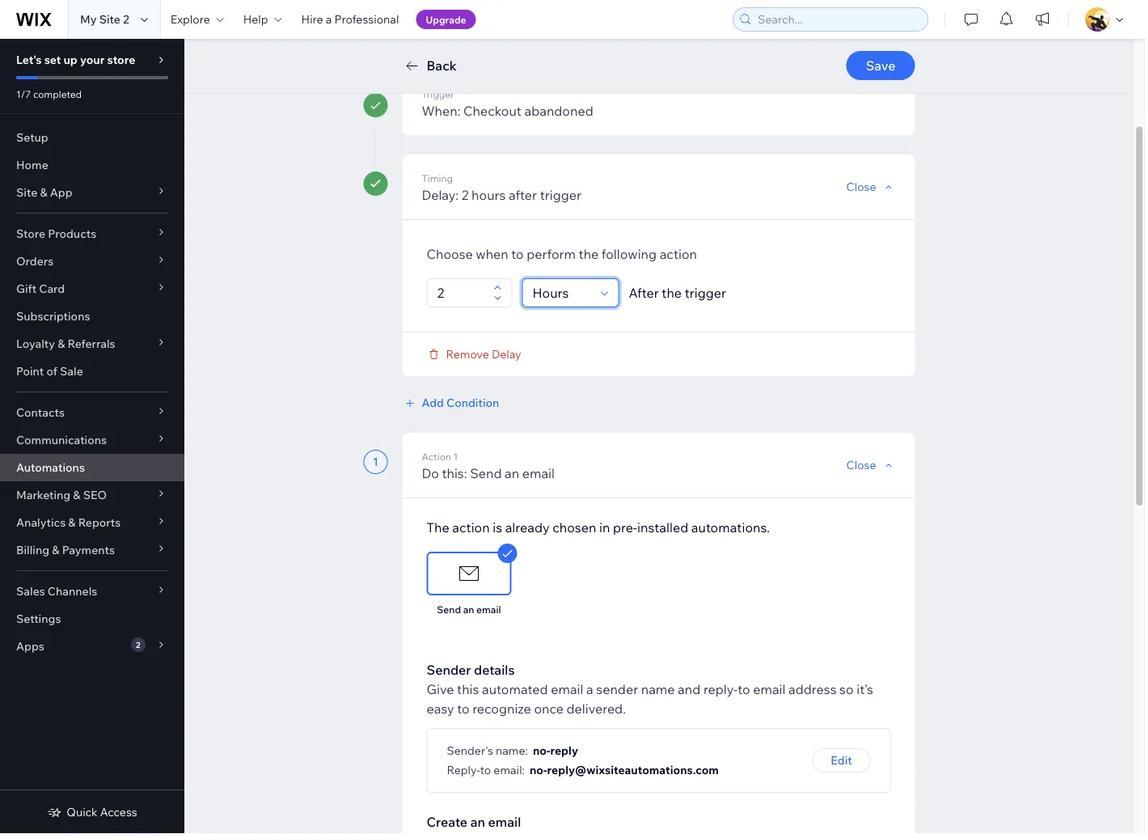 Task type: vqa. For each thing, say whether or not it's contained in the screenshot.
'Parts'
yes



Task type: describe. For each thing, give the bounding box(es) containing it.
orders button
[[0, 248, 184, 275]]

sales channels button
[[0, 578, 184, 605]]

already
[[505, 519, 550, 536]]

marketing & seo
[[16, 488, 107, 502]]

learn more link
[[763, 26, 823, 40]]

1 vertical spatial send
[[437, 604, 461, 616]]

delay:
[[422, 187, 459, 203]]

reply@wixsiteautomations.com
[[547, 763, 719, 777]]

gift
[[16, 282, 37, 296]]

can
[[685, 0, 704, 11]]

1/7 completed
[[16, 88, 82, 100]]

0 vertical spatial no-
[[533, 744, 551, 758]]

& for site
[[40, 185, 47, 199]]

1 vertical spatial no-
[[530, 763, 547, 777]]

automated
[[482, 681, 548, 697]]

sales
[[16, 584, 45, 598]]

automations link
[[0, 454, 184, 481]]

after
[[629, 285, 659, 301]]

do
[[422, 465, 439, 481]]

more inside this automation was pre-installed for you and you can only edit some parts of the action. for more options, duplicate this automation or create a new one.
[[443, 26, 470, 40]]

email up once
[[551, 681, 584, 697]]

explore
[[171, 12, 210, 26]]

sale
[[60, 364, 83, 378]]

help
[[243, 12, 268, 26]]

upgrade button
[[416, 10, 476, 29]]

save
[[866, 57, 896, 74]]

let's set up your store
[[16, 53, 135, 67]]

2 you from the left
[[663, 0, 683, 11]]

address
[[789, 681, 837, 697]]

after
[[509, 187, 537, 203]]

the
[[427, 519, 450, 536]]

your
[[80, 53, 105, 67]]

to left address on the bottom right of page
[[738, 681, 751, 697]]

an inside "action 1 do this: send an email"
[[505, 465, 520, 481]]

0 horizontal spatial action
[[453, 519, 490, 536]]

point of sale
[[16, 364, 83, 378]]

sender's
[[447, 744, 493, 758]]

contacts
[[16, 405, 65, 420]]

email:
[[494, 763, 525, 777]]

point
[[16, 364, 44, 378]]

timing
[[422, 172, 453, 184]]

sender details give this automated email a sender name and reply-to email address so it's easy to recognize once delivered.
[[427, 662, 874, 717]]

access
[[100, 805, 137, 819]]

save button
[[847, 51, 915, 80]]

seo
[[83, 488, 107, 502]]

action.
[[443, 11, 478, 25]]

1 horizontal spatial the
[[579, 246, 599, 262]]

communications button
[[0, 426, 184, 454]]

gift card button
[[0, 275, 184, 303]]

hire a professional link
[[292, 0, 409, 39]]

sender
[[427, 662, 471, 678]]

condition
[[447, 396, 499, 410]]

trigger
[[422, 88, 454, 100]]

options,
[[473, 26, 515, 40]]

one.
[[737, 26, 760, 40]]

professional
[[335, 12, 399, 26]]

1 vertical spatial installed
[[638, 519, 689, 536]]

of inside sidebar element
[[46, 364, 57, 378]]

name
[[641, 681, 675, 697]]

completed
[[33, 88, 82, 100]]

learn more
[[763, 26, 823, 40]]

settings
[[16, 612, 61, 626]]

subscriptions
[[16, 309, 90, 323]]

1/7
[[16, 88, 31, 100]]

sales channels
[[16, 584, 97, 598]]

0 horizontal spatial 1
[[373, 455, 379, 469]]

upgrade
[[426, 13, 467, 25]]

Search... field
[[753, 8, 923, 31]]

recognize
[[473, 701, 531, 717]]

was
[[510, 0, 530, 11]]

2 for site
[[123, 12, 129, 26]]

in
[[599, 519, 610, 536]]

once
[[534, 701, 564, 717]]

store
[[16, 227, 45, 241]]

send an email
[[437, 604, 501, 616]]

and inside 'sender details give this automated email a sender name and reply-to email address so it's easy to recognize once delivered.'
[[678, 681, 701, 697]]

to right easy
[[457, 701, 470, 717]]

email left address on the bottom right of page
[[753, 681, 786, 697]]

sender
[[597, 681, 638, 697]]

automations
[[16, 460, 85, 475]]

this:
[[442, 465, 467, 481]]

perform
[[527, 246, 576, 262]]

installed inside this automation was pre-installed for you and you can only edit some parts of the action. for more options, duplicate this automation or create a new one.
[[554, 0, 599, 11]]

add condition
[[422, 396, 499, 410]]

billing & payments button
[[0, 536, 184, 564]]

0 vertical spatial action
[[660, 246, 697, 262]]

analytics
[[16, 515, 66, 530]]

marketing & seo button
[[0, 481, 184, 509]]

choose when to perform the following action
[[427, 246, 697, 262]]

1 inside "action 1 do this: send an email"
[[454, 451, 458, 463]]

this
[[423, 0, 445, 11]]

category image
[[457, 561, 481, 586]]

checkout
[[464, 103, 522, 119]]

reply-
[[704, 681, 738, 697]]

help button
[[234, 0, 292, 39]]

sender's name: no-reply reply-to email: no-reply@wixsiteautomations.com
[[447, 744, 719, 777]]

sidebar element
[[0, 39, 184, 834]]

following
[[602, 246, 657, 262]]

back button
[[403, 56, 457, 75]]

settings link
[[0, 605, 184, 633]]

1 horizontal spatial trigger
[[685, 285, 727, 301]]

point of sale link
[[0, 358, 184, 385]]

this inside this automation was pre-installed for you and you can only edit some parts of the action. for more options, duplicate this automation or create a new one.
[[570, 26, 589, 40]]



Task type: locate. For each thing, give the bounding box(es) containing it.
only
[[707, 0, 729, 11]]

automation
[[447, 0, 508, 11], [592, 26, 652, 40]]

1 vertical spatial site
[[16, 185, 37, 199]]

0 vertical spatial pre-
[[533, 0, 554, 11]]

1 horizontal spatial send
[[470, 465, 502, 481]]

reports
[[78, 515, 121, 530]]

& for billing
[[52, 543, 59, 557]]

1 horizontal spatial 1
[[454, 451, 458, 463]]

back
[[427, 57, 457, 74]]

automations.
[[692, 519, 770, 536]]

1 horizontal spatial pre-
[[613, 519, 638, 536]]

pre- inside this automation was pre-installed for you and you can only edit some parts of the action. for more options, duplicate this automation or create a new one.
[[533, 0, 554, 11]]

let's
[[16, 53, 42, 67]]

pre-
[[533, 0, 554, 11], [613, 519, 638, 536]]

1 horizontal spatial of
[[817, 0, 827, 11]]

None number field
[[432, 279, 489, 307]]

& right loyalty
[[58, 337, 65, 351]]

0 vertical spatial close
[[847, 180, 877, 194]]

0 vertical spatial and
[[641, 0, 661, 11]]

& left app
[[40, 185, 47, 199]]

an down category 'icon'
[[463, 604, 474, 616]]

1 close button from the top
[[847, 180, 896, 194]]

gift card
[[16, 282, 65, 296]]

no- right name:
[[533, 744, 551, 758]]

0 vertical spatial an
[[505, 465, 520, 481]]

a left new
[[704, 26, 710, 40]]

0 horizontal spatial send
[[437, 604, 461, 616]]

0 horizontal spatial more
[[443, 26, 470, 40]]

1 vertical spatial an
[[463, 604, 474, 616]]

a inside 'sender details give this automated email a sender name and reply-to email address so it's easy to recognize once delivered.'
[[587, 681, 594, 697]]

0 horizontal spatial a
[[326, 12, 332, 26]]

a inside this automation was pre-installed for you and you can only edit some parts of the action. for more options, duplicate this automation or create a new one.
[[704, 26, 710, 40]]

2 left hours
[[462, 187, 469, 203]]

store products button
[[0, 220, 184, 248]]

action
[[422, 451, 451, 463]]

0 horizontal spatial installed
[[554, 0, 599, 11]]

& left seo
[[73, 488, 81, 502]]

hours
[[472, 187, 506, 203]]

2 close button from the top
[[847, 458, 896, 472]]

None field
[[528, 279, 596, 307]]

2 down settings link
[[136, 640, 140, 650]]

action left is
[[453, 519, 490, 536]]

give
[[427, 681, 454, 697]]

& left reports
[[68, 515, 76, 530]]

close
[[847, 180, 877, 194], [847, 458, 877, 472]]

remove delay
[[446, 347, 522, 361]]

1 horizontal spatial action
[[660, 246, 697, 262]]

quick access
[[67, 805, 137, 819]]

0 horizontal spatial and
[[641, 0, 661, 11]]

send inside "action 1 do this: send an email"
[[470, 465, 502, 481]]

marketing
[[16, 488, 71, 502]]

automation down for
[[592, 26, 652, 40]]

0 horizontal spatial automation
[[447, 0, 508, 11]]

email down category 'icon'
[[477, 604, 501, 616]]

1 horizontal spatial and
[[678, 681, 701, 697]]

you right for
[[619, 0, 638, 11]]

of right 'parts'
[[817, 0, 827, 11]]

2 horizontal spatial a
[[704, 26, 710, 40]]

1 up this:
[[454, 451, 458, 463]]

2 more from the left
[[795, 26, 823, 40]]

0 vertical spatial this
[[570, 26, 589, 40]]

referrals
[[68, 337, 115, 351]]

1 vertical spatial 2
[[462, 187, 469, 203]]

close button
[[847, 180, 896, 194], [847, 458, 896, 472]]

an right create
[[471, 814, 485, 830]]

more
[[443, 26, 470, 40], [795, 26, 823, 40]]

this right duplicate
[[570, 26, 589, 40]]

1 vertical spatial the
[[579, 246, 599, 262]]

billing & payments
[[16, 543, 115, 557]]

0 horizontal spatial the
[[423, 11, 440, 25]]

0 horizontal spatial you
[[619, 0, 638, 11]]

the inside this automation was pre-installed for you and you can only edit some parts of the action. for more options, duplicate this automation or create a new one.
[[423, 11, 440, 25]]

0 horizontal spatial of
[[46, 364, 57, 378]]

this automation was pre-installed for you and you can only edit some parts of the action. for more options, duplicate this automation or create a new one.
[[423, 0, 827, 40]]

trigger right the after
[[540, 187, 582, 203]]

card
[[39, 282, 65, 296]]

0 horizontal spatial trigger
[[540, 187, 582, 203]]

0 vertical spatial automation
[[447, 0, 508, 11]]

new
[[713, 26, 735, 40]]

more down 'parts'
[[795, 26, 823, 40]]

1 horizontal spatial automation
[[592, 26, 652, 40]]

this down sender
[[457, 681, 479, 697]]

email up already
[[522, 465, 555, 481]]

1 horizontal spatial you
[[663, 0, 683, 11]]

products
[[48, 227, 96, 241]]

an
[[505, 465, 520, 481], [463, 604, 474, 616], [471, 814, 485, 830]]

& for loyalty
[[58, 337, 65, 351]]

close button for choose when to perform the following action
[[847, 180, 896, 194]]

installed right in
[[638, 519, 689, 536]]

learn
[[763, 26, 792, 40]]

1 horizontal spatial more
[[795, 26, 823, 40]]

1 vertical spatial automation
[[592, 26, 652, 40]]

app
[[50, 185, 72, 199]]

an for send an email
[[463, 604, 474, 616]]

0 vertical spatial of
[[817, 0, 827, 11]]

reply-
[[447, 763, 480, 777]]

& for marketing
[[73, 488, 81, 502]]

1 vertical spatial this
[[457, 681, 479, 697]]

to
[[512, 246, 524, 262], [738, 681, 751, 697], [457, 701, 470, 717], [480, 763, 491, 777]]

1 vertical spatial trigger
[[685, 285, 727, 301]]

close for the action is already chosen in pre-installed automations.
[[847, 458, 877, 472]]

a
[[326, 12, 332, 26], [704, 26, 710, 40], [587, 681, 594, 697]]

pre- right in
[[613, 519, 638, 536]]

to right when
[[512, 246, 524, 262]]

store
[[107, 53, 135, 67]]

and right the 'name'
[[678, 681, 701, 697]]

2 vertical spatial an
[[471, 814, 485, 830]]

to left the email:
[[480, 763, 491, 777]]

installed left for
[[554, 0, 599, 11]]

it's
[[857, 681, 874, 697]]

edit
[[831, 753, 853, 767]]

for
[[602, 0, 616, 11]]

you
[[619, 0, 638, 11], [663, 0, 683, 11]]

1 left do
[[373, 455, 379, 469]]

1 vertical spatial action
[[453, 519, 490, 536]]

a right the hire
[[326, 12, 332, 26]]

email inside "action 1 do this: send an email"
[[522, 465, 555, 481]]

some
[[755, 0, 784, 11]]

orders
[[16, 254, 54, 268]]

delay
[[492, 347, 522, 361]]

2 vertical spatial the
[[662, 285, 682, 301]]

setup link
[[0, 124, 184, 151]]

hire a professional
[[301, 12, 399, 26]]

trigger when: checkout abandoned
[[422, 88, 594, 119]]

create
[[427, 814, 468, 830]]

store products
[[16, 227, 96, 241]]

& for analytics
[[68, 515, 76, 530]]

2 vertical spatial 2
[[136, 640, 140, 650]]

you left "can"
[[663, 0, 683, 11]]

1 vertical spatial of
[[46, 364, 57, 378]]

contacts button
[[0, 399, 184, 426]]

site down home
[[16, 185, 37, 199]]

site right my
[[99, 12, 120, 26]]

setup
[[16, 130, 48, 144]]

2 inside timing delay: 2 hours after trigger
[[462, 187, 469, 203]]

2 for delay:
[[462, 187, 469, 203]]

1 horizontal spatial installed
[[638, 519, 689, 536]]

close for choose when to perform the following action
[[847, 180, 877, 194]]

email down the email:
[[488, 814, 521, 830]]

0 vertical spatial 2
[[123, 12, 129, 26]]

1 horizontal spatial site
[[99, 12, 120, 26]]

1 you from the left
[[619, 0, 638, 11]]

0 horizontal spatial 2
[[123, 12, 129, 26]]

a up delivered.
[[587, 681, 594, 697]]

1 more from the left
[[443, 26, 470, 40]]

parts
[[787, 0, 814, 11]]

send
[[470, 465, 502, 481], [437, 604, 461, 616]]

trigger right after
[[685, 285, 727, 301]]

quick access button
[[47, 805, 137, 820]]

of inside this automation was pre-installed for you and you can only edit some parts of the action. for more options, duplicate this automation or create a new one.
[[817, 0, 827, 11]]

1 vertical spatial close
[[847, 458, 877, 472]]

0 horizontal spatial this
[[457, 681, 479, 697]]

1 horizontal spatial this
[[570, 26, 589, 40]]

site inside popup button
[[16, 185, 37, 199]]

this inside 'sender details give this automated email a sender name and reply-to email address so it's easy to recognize once delivered.'
[[457, 681, 479, 697]]

analytics & reports button
[[0, 509, 184, 536]]

for
[[423, 26, 440, 40]]

1 horizontal spatial a
[[587, 681, 594, 697]]

to inside sender's name: no-reply reply-to email: no-reply@wixsiteautomations.com
[[480, 763, 491, 777]]

1 vertical spatial pre-
[[613, 519, 638, 536]]

no- right the email:
[[530, 763, 547, 777]]

pre- right was
[[533, 0, 554, 11]]

and up or
[[641, 0, 661, 11]]

1 close from the top
[[847, 180, 877, 194]]

abandoned
[[525, 103, 594, 119]]

billing
[[16, 543, 49, 557]]

hire
[[301, 12, 323, 26]]

0 vertical spatial send
[[470, 465, 502, 481]]

send down category 'icon'
[[437, 604, 461, 616]]

my site 2
[[80, 12, 129, 26]]

this
[[570, 26, 589, 40], [457, 681, 479, 697]]

and inside this automation was pre-installed for you and you can only edit some parts of the action. for more options, duplicate this automation or create a new one.
[[641, 0, 661, 11]]

reply
[[551, 744, 578, 758]]

0 vertical spatial trigger
[[540, 187, 582, 203]]

is
[[493, 519, 503, 536]]

add
[[422, 396, 444, 410]]

0 vertical spatial close button
[[847, 180, 896, 194]]

automation up action.
[[447, 0, 508, 11]]

1 vertical spatial and
[[678, 681, 701, 697]]

0 horizontal spatial site
[[16, 185, 37, 199]]

close button for the action is already chosen in pre-installed automations.
[[847, 458, 896, 472]]

0 vertical spatial the
[[423, 11, 440, 25]]

loyalty
[[16, 337, 55, 351]]

the right perform
[[579, 246, 599, 262]]

loyalty & referrals
[[16, 337, 115, 351]]

2 right my
[[123, 12, 129, 26]]

the down this
[[423, 11, 440, 25]]

action 1 do this: send an email
[[422, 451, 555, 481]]

of left sale
[[46, 364, 57, 378]]

send right this:
[[470, 465, 502, 481]]

delivered.
[[567, 701, 626, 717]]

more down action.
[[443, 26, 470, 40]]

2 horizontal spatial 2
[[462, 187, 469, 203]]

&
[[40, 185, 47, 199], [58, 337, 65, 351], [73, 488, 81, 502], [68, 515, 76, 530], [52, 543, 59, 557]]

details
[[474, 662, 515, 678]]

trigger inside timing delay: 2 hours after trigger
[[540, 187, 582, 203]]

2 inside sidebar element
[[136, 640, 140, 650]]

0 horizontal spatial pre-
[[533, 0, 554, 11]]

after the trigger
[[629, 285, 727, 301]]

more inside "link"
[[795, 26, 823, 40]]

1 vertical spatial close button
[[847, 458, 896, 472]]

an up already
[[505, 465, 520, 481]]

the action is already chosen in pre-installed automations.
[[427, 519, 770, 536]]

1 horizontal spatial 2
[[136, 640, 140, 650]]

action up after the trigger
[[660, 246, 697, 262]]

& right billing
[[52, 543, 59, 557]]

2 horizontal spatial the
[[662, 285, 682, 301]]

2 close from the top
[[847, 458, 877, 472]]

the right after
[[662, 285, 682, 301]]

0 vertical spatial installed
[[554, 0, 599, 11]]

subscriptions link
[[0, 303, 184, 330]]

0 vertical spatial site
[[99, 12, 120, 26]]

duplicate
[[518, 26, 567, 40]]

an for create an email
[[471, 814, 485, 830]]



